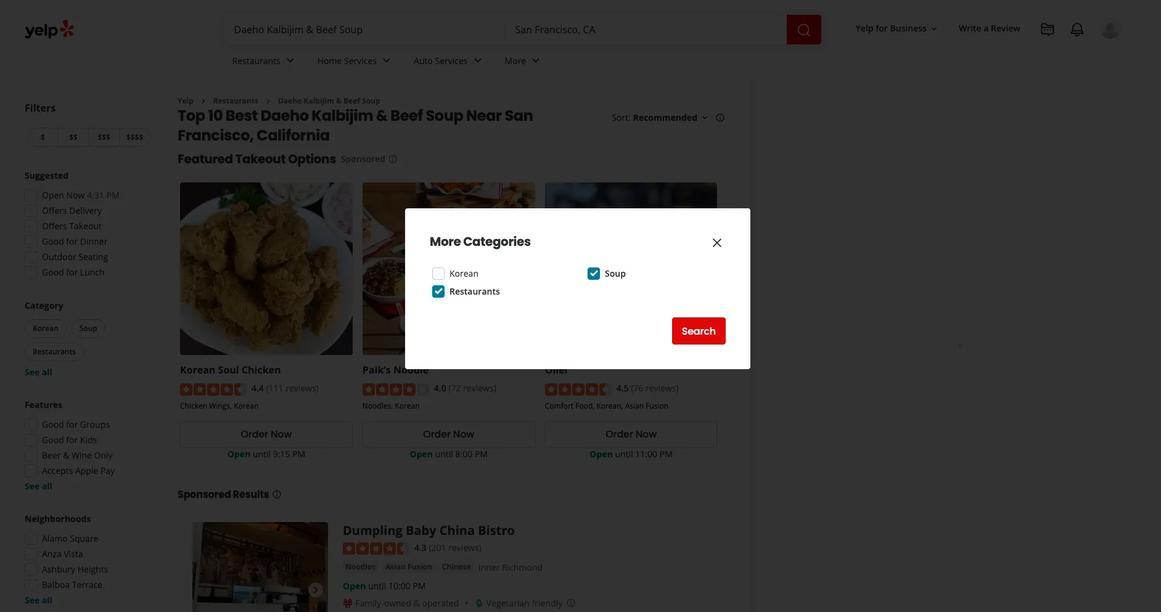 Task type: vqa. For each thing, say whether or not it's contained in the screenshot.
the points
no



Task type: describe. For each thing, give the bounding box(es) containing it.
order for ollei
[[606, 428, 633, 442]]

(111
[[266, 383, 284, 394]]

now up 9:15
[[271, 428, 292, 442]]

chinese button
[[440, 561, 474, 574]]

& down home services
[[336, 96, 342, 106]]

filters
[[25, 101, 56, 115]]

all for good for groups
[[42, 481, 52, 492]]

china
[[440, 522, 475, 539]]

family-
[[355, 598, 384, 610]]

pm for ollei
[[660, 448, 673, 460]]

takeout for featured
[[235, 151, 286, 168]]

$
[[41, 132, 45, 143]]

see for alamo
[[25, 595, 40, 607]]

$$$
[[98, 132, 111, 143]]

daeho up 'california'
[[278, 96, 302, 106]]

daeho kalbijim & beef soup
[[278, 96, 380, 106]]

dumpling baby china bistro image
[[193, 522, 328, 613]]

korean inside more categories dialog
[[450, 268, 479, 279]]

best
[[226, 106, 258, 126]]

user actions element
[[846, 15, 1140, 91]]

24 chevron down v2 image for more
[[529, 53, 544, 68]]

reviews) for paik's noodle
[[463, 383, 497, 394]]

$$ button
[[58, 128, 89, 147]]

operated
[[422, 598, 459, 610]]

$ button
[[27, 128, 58, 147]]

good for good for dinner
[[42, 236, 64, 247]]

4.5 (76 reviews)
[[617, 383, 679, 394]]

paik's noodle link
[[363, 364, 429, 377]]

& inside group
[[63, 450, 69, 462]]

1 see from the top
[[25, 366, 40, 378]]

inner
[[479, 562, 500, 574]]

good for groups
[[42, 419, 110, 431]]

search image
[[797, 23, 812, 37]]

anza
[[42, 549, 62, 560]]

order now link for noodle
[[363, 421, 535, 448]]

write a review link
[[954, 18, 1026, 40]]

beef inside top 10 best daeho kalbijim & beef soup near san francisco, california
[[391, 106, 423, 126]]

services for home services
[[344, 55, 377, 66]]

good for good for lunch
[[42, 267, 64, 278]]

ashbury
[[42, 564, 75, 576]]

ollei link
[[545, 364, 568, 377]]

1 all from the top
[[42, 366, 52, 378]]

for for lunch
[[66, 267, 78, 278]]

korean,
[[597, 401, 623, 411]]

heights
[[78, 564, 108, 576]]

accepts apple pay
[[42, 465, 115, 477]]

restaurants button
[[25, 343, 84, 362]]

16 family owned v2 image
[[343, 599, 353, 609]]

good for kids
[[42, 434, 97, 446]]

0 horizontal spatial beef
[[344, 96, 360, 106]]

results
[[233, 488, 269, 502]]

noodles
[[346, 562, 376, 573]]

for for business
[[876, 22, 888, 34]]

dinner
[[80, 236, 108, 247]]

until for korean soul chicken
[[253, 448, 271, 460]]

business categories element
[[222, 44, 1122, 80]]

beer
[[42, 450, 61, 462]]

daeho kalbijim & beef soup link
[[278, 96, 380, 106]]

featured takeout options
[[178, 151, 336, 168]]

0 vertical spatial asian
[[625, 401, 644, 411]]

asian fusion link
[[383, 561, 435, 574]]

restaurants inside business categories element
[[232, 55, 281, 66]]

(72
[[449, 383, 461, 394]]

anza vista
[[42, 549, 83, 560]]

16 chevron right v2 image for restaurants
[[199, 96, 208, 106]]

close image
[[710, 236, 725, 250]]

pay
[[101, 465, 115, 477]]

vista
[[64, 549, 83, 560]]

1 vertical spatial restaurants link
[[213, 96, 258, 106]]

4.3 star rating image
[[343, 543, 410, 555]]

restaurants inside button
[[33, 347, 76, 357]]

notifications image
[[1070, 22, 1085, 37]]

noodles, korean order now
[[363, 401, 475, 442]]

4.5
[[617, 383, 629, 394]]

see all button for good for groups
[[25, 481, 52, 492]]

outdoor seating
[[42, 251, 108, 263]]

korean button
[[25, 320, 66, 338]]

order now link for soul
[[180, 421, 353, 448]]

baby
[[406, 522, 437, 539]]

16 vegetarian v2 image
[[474, 599, 484, 609]]

korean down 4.4
[[234, 401, 259, 411]]

home services
[[318, 55, 377, 66]]

open down suggested
[[42, 189, 64, 201]]

sort:
[[612, 112, 631, 124]]

reviews) for ollei
[[646, 383, 679, 394]]

10:00
[[389, 581, 411, 592]]

wings,
[[209, 401, 232, 411]]

until for paik's noodle
[[435, 448, 453, 460]]

near
[[466, 106, 502, 126]]

kalbijim down the home
[[304, 96, 334, 106]]

4.4 star rating image
[[180, 384, 247, 396]]

fusion inside button
[[408, 562, 432, 573]]

comfort
[[545, 401, 574, 411]]

offers for offers takeout
[[42, 220, 67, 232]]

chinese
[[442, 562, 471, 573]]

balboa terrace
[[42, 579, 103, 591]]

until for ollei
[[615, 448, 633, 460]]

terrace
[[72, 579, 103, 591]]

features
[[25, 399, 62, 411]]

family-owned & operated
[[355, 598, 459, 610]]

delivery
[[69, 205, 102, 217]]

california
[[257, 126, 330, 146]]

noodle
[[394, 364, 429, 377]]

1 vertical spatial 16 info v2 image
[[272, 490, 282, 500]]

reviews) for korean soul chicken
[[286, 383, 319, 394]]

good for good for groups
[[42, 419, 64, 431]]

paik's noodle
[[363, 364, 429, 377]]

korean inside button
[[33, 323, 58, 334]]

categories
[[463, 233, 531, 250]]

for for kids
[[66, 434, 78, 446]]

4.4 (111 reviews)
[[252, 383, 319, 394]]

now up offers delivery
[[66, 189, 85, 201]]

16 info v2 image
[[388, 154, 398, 164]]

1 horizontal spatial chicken
[[242, 364, 281, 377]]

neighborhoods
[[25, 513, 91, 525]]

asian fusion button
[[383, 561, 435, 574]]

featured
[[178, 151, 233, 168]]

korean inside noodles, korean order now
[[395, 401, 420, 411]]

accepts
[[42, 465, 73, 477]]

see all for alamo
[[25, 595, 52, 607]]

restaurants inside more categories dialog
[[450, 286, 500, 297]]

more categories
[[430, 233, 531, 250]]

alamo square
[[42, 533, 98, 545]]

pm for paik's noodle
[[475, 448, 488, 460]]

4.0
[[434, 383, 446, 394]]

yelp link
[[178, 96, 194, 106]]

more link
[[495, 44, 554, 80]]

pm right 10:00
[[413, 581, 426, 592]]

review
[[992, 22, 1021, 34]]

top
[[178, 106, 205, 126]]

auto
[[414, 55, 433, 66]]

korean soul chicken
[[180, 364, 281, 377]]

& right owned
[[414, 598, 420, 610]]



Task type: locate. For each thing, give the bounding box(es) containing it.
sponsored for sponsored
[[341, 153, 386, 165]]

restaurants
[[232, 55, 281, 66], [213, 96, 258, 106], [450, 286, 500, 297], [33, 347, 76, 357]]

open until 9:15 pm
[[227, 448, 305, 460]]

0 horizontal spatial takeout
[[69, 220, 102, 232]]

0 vertical spatial see
[[25, 366, 40, 378]]

richmond
[[502, 562, 543, 574]]

kids
[[80, 434, 97, 446]]

24 chevron down v2 image for home services
[[379, 53, 394, 68]]

0 vertical spatial takeout
[[235, 151, 286, 168]]

asian down (76
[[625, 401, 644, 411]]

order now link down (72
[[363, 421, 535, 448]]

1 vertical spatial takeout
[[69, 220, 102, 232]]

more for more
[[505, 55, 526, 66]]

pm right 9:15
[[292, 448, 305, 460]]

1 vertical spatial yelp
[[178, 96, 194, 106]]

24 chevron down v2 image right the "auto services"
[[470, 53, 485, 68]]

0 vertical spatial all
[[42, 366, 52, 378]]

2 see all from the top
[[25, 481, 52, 492]]

3 order from the left
[[606, 428, 633, 442]]

0 vertical spatial yelp
[[856, 22, 874, 34]]

only
[[94, 450, 113, 462]]

see all
[[25, 366, 52, 378], [25, 481, 52, 492], [25, 595, 52, 607]]

all down restaurants button
[[42, 366, 52, 378]]

open up 16 family owned v2 image
[[343, 581, 366, 592]]

1 horizontal spatial 24 chevron down v2 image
[[470, 53, 485, 68]]

2 24 chevron down v2 image from the left
[[529, 53, 544, 68]]

0 vertical spatial sponsored
[[341, 153, 386, 165]]

korean down more categories
[[450, 268, 479, 279]]

1 horizontal spatial services
[[435, 55, 468, 66]]

24 chevron down v2 image for auto services
[[470, 53, 485, 68]]

korean up 4.4 star rating image
[[180, 364, 216, 377]]

2 order now link from the left
[[363, 421, 535, 448]]

all for alamo square
[[42, 595, 52, 607]]

order up 'open until 11:00 pm'
[[606, 428, 633, 442]]

1 24 chevron down v2 image from the left
[[379, 53, 394, 68]]

reviews) right (76
[[646, 383, 679, 394]]

1 horizontal spatial 16 chevron right v2 image
[[263, 96, 273, 106]]

takeout for offers
[[69, 220, 102, 232]]

1 vertical spatial all
[[42, 481, 52, 492]]

3 all from the top
[[42, 595, 52, 607]]

24 chevron down v2 image
[[379, 53, 394, 68], [470, 53, 485, 68]]

slideshow element
[[193, 522, 328, 613]]

1 horizontal spatial 24 chevron down v2 image
[[529, 53, 544, 68]]

open for paik's noodle
[[410, 448, 433, 460]]

for up good for kids
[[66, 419, 78, 431]]

offers delivery
[[42, 205, 102, 217]]

3 order now link from the left
[[545, 421, 718, 448]]

1 horizontal spatial order now
[[606, 428, 657, 442]]

order now link down (111
[[180, 421, 353, 448]]

yelp
[[856, 22, 874, 34], [178, 96, 194, 106]]

& inside top 10 best daeho kalbijim & beef soup near san francisco, california
[[376, 106, 388, 126]]

until
[[253, 448, 271, 460], [435, 448, 453, 460], [615, 448, 633, 460], [368, 581, 386, 592]]

see all down accepts
[[25, 481, 52, 492]]

offers takeout
[[42, 220, 102, 232]]

restaurants link up best
[[222, 44, 308, 80]]

24 chevron down v2 image inside the 'home services' link
[[379, 53, 394, 68]]

more left categories at left top
[[430, 233, 461, 250]]

group containing suggested
[[21, 170, 153, 283]]

until up family-
[[368, 581, 386, 592]]

top 10 best daeho kalbijim & beef soup near san francisco, california
[[178, 106, 533, 146]]

francisco,
[[178, 126, 254, 146]]

more for more categories
[[430, 233, 461, 250]]

until left 11:00
[[615, 448, 633, 460]]

projects image
[[1041, 22, 1056, 37]]

reviews) down the china
[[449, 542, 482, 554]]

order
[[241, 428, 268, 442], [423, 428, 451, 442], [606, 428, 633, 442]]

auto services
[[414, 55, 468, 66]]

good up beer
[[42, 434, 64, 446]]

open left 11:00
[[590, 448, 613, 460]]

1 order now from the left
[[241, 428, 292, 442]]

for for dinner
[[66, 236, 78, 247]]

restaurants up francisco,
[[213, 96, 258, 106]]

0 horizontal spatial 16 chevron right v2 image
[[199, 96, 208, 106]]

0 horizontal spatial 16 info v2 image
[[272, 490, 282, 500]]

1 horizontal spatial takeout
[[235, 151, 286, 168]]

see all button for alamo square
[[25, 595, 52, 607]]

groups
[[80, 419, 110, 431]]

lunch
[[80, 267, 105, 278]]

kalbijim
[[304, 96, 334, 106], [312, 106, 373, 126]]

16 chevron down v2 image
[[930, 24, 940, 34]]

$$$ button
[[89, 128, 119, 147]]

4:31
[[87, 189, 104, 201]]

good for lunch
[[42, 267, 105, 278]]

4.3
[[415, 542, 427, 554]]

order for korean soul chicken
[[241, 428, 268, 442]]

more categories dialog
[[0, 0, 1162, 613]]

seating
[[79, 251, 108, 263]]

sponsored left the results at the bottom
[[178, 488, 231, 502]]

1 vertical spatial more
[[430, 233, 461, 250]]

1 horizontal spatial beef
[[391, 106, 423, 126]]

open for ollei
[[590, 448, 613, 460]]

order now
[[241, 428, 292, 442], [606, 428, 657, 442]]

paik's
[[363, 364, 391, 377]]

for down good for groups
[[66, 434, 78, 446]]

good
[[42, 236, 64, 247], [42, 267, 64, 278], [42, 419, 64, 431], [42, 434, 64, 446]]

2 horizontal spatial order now link
[[545, 421, 718, 448]]

16 chevron right v2 image
[[199, 96, 208, 106], [263, 96, 273, 106]]

1 vertical spatial see all
[[25, 481, 52, 492]]

for down outdoor seating
[[66, 267, 78, 278]]

sponsored for sponsored results
[[178, 488, 231, 502]]

1 vertical spatial asian
[[386, 562, 406, 573]]

all down balboa
[[42, 595, 52, 607]]

group containing category
[[22, 300, 153, 379]]

0 vertical spatial see all button
[[25, 366, 52, 378]]

offers down offers delivery
[[42, 220, 67, 232]]

1 vertical spatial sponsored
[[178, 488, 231, 502]]

16 chevron right v2 image for daeho kalbijim & beef soup
[[263, 96, 273, 106]]

0 horizontal spatial chicken
[[180, 401, 207, 411]]

for inside button
[[876, 22, 888, 34]]

all
[[42, 366, 52, 378], [42, 481, 52, 492], [42, 595, 52, 607]]

2 vertical spatial all
[[42, 595, 52, 607]]

noodles button
[[343, 561, 378, 574]]

bistro
[[478, 522, 515, 539]]

until left 9:15
[[253, 448, 271, 460]]

asian up 10:00
[[386, 562, 406, 573]]

3 see all button from the top
[[25, 595, 52, 607]]

1 vertical spatial offers
[[42, 220, 67, 232]]

soul
[[218, 364, 239, 377]]

services right the home
[[344, 55, 377, 66]]

0 vertical spatial chicken
[[242, 364, 281, 377]]

yelp for yelp link
[[178, 96, 194, 106]]

search
[[682, 324, 716, 338]]

3 see all from the top
[[25, 595, 52, 607]]

chicken down 4.4 star rating image
[[180, 401, 207, 411]]

11:00
[[636, 448, 658, 460]]

24 chevron down v2 image
[[283, 53, 298, 68], [529, 53, 544, 68]]

asian
[[625, 401, 644, 411], [386, 562, 406, 573]]

restaurants up best
[[232, 55, 281, 66]]

chicken wings, korean
[[180, 401, 259, 411]]

3 good from the top
[[42, 419, 64, 431]]

korean down 4 star rating image
[[395, 401, 420, 411]]

pm right 8:00
[[475, 448, 488, 460]]

4 star rating image
[[363, 384, 429, 396]]

2 good from the top
[[42, 267, 64, 278]]

2 16 chevron right v2 image from the left
[[263, 96, 273, 106]]

offers up "offers takeout"
[[42, 205, 67, 217]]

pm
[[106, 189, 119, 201], [292, 448, 305, 460], [475, 448, 488, 460], [660, 448, 673, 460], [413, 581, 426, 592]]

soup inside button
[[79, 323, 97, 334]]

soup
[[362, 96, 380, 106], [426, 106, 464, 126], [605, 268, 626, 279], [79, 323, 97, 334]]

0 horizontal spatial 24 chevron down v2 image
[[379, 53, 394, 68]]

0 vertical spatial offers
[[42, 205, 67, 217]]

now
[[66, 189, 85, 201], [271, 428, 292, 442], [453, 428, 475, 442], [636, 428, 657, 442]]

0 vertical spatial restaurants link
[[222, 44, 308, 80]]

1 vertical spatial chicken
[[180, 401, 207, 411]]

8:00
[[456, 448, 473, 460]]

yelp inside button
[[856, 22, 874, 34]]

restaurants down more categories
[[450, 286, 500, 297]]

2 offers from the top
[[42, 220, 67, 232]]

2 services from the left
[[435, 55, 468, 66]]

0 horizontal spatial services
[[344, 55, 377, 66]]

1 see all button from the top
[[25, 366, 52, 378]]

1 horizontal spatial order now link
[[363, 421, 535, 448]]

3 see from the top
[[25, 595, 40, 607]]

0 horizontal spatial order now link
[[180, 421, 353, 448]]

dumpling
[[343, 522, 403, 539]]

services for auto services
[[435, 55, 468, 66]]

services inside "link"
[[435, 55, 468, 66]]

24 chevron down v2 image left the home
[[283, 53, 298, 68]]

0 horizontal spatial sponsored
[[178, 488, 231, 502]]

None search field
[[224, 15, 824, 44]]

2 order from the left
[[423, 428, 451, 442]]

1 24 chevron down v2 image from the left
[[283, 53, 298, 68]]

fusion down 4.5 (76 reviews)
[[646, 401, 669, 411]]

open for korean soul chicken
[[227, 448, 251, 460]]

1 horizontal spatial order
[[423, 428, 451, 442]]

order now link down korean, at the bottom of the page
[[545, 421, 718, 448]]

1 horizontal spatial sponsored
[[341, 153, 386, 165]]

takeout down 'california'
[[235, 151, 286, 168]]

yelp for business button
[[851, 18, 945, 40]]

info icon image
[[567, 599, 576, 608], [567, 599, 576, 608]]

order up open until 8:00 pm
[[423, 428, 451, 442]]

group containing features
[[21, 399, 153, 493]]

good for good for kids
[[42, 434, 64, 446]]

24 chevron down v2 image inside more link
[[529, 53, 544, 68]]

previous image
[[197, 583, 212, 598]]

pm for korean soul chicken
[[292, 448, 305, 460]]

good up outdoor
[[42, 236, 64, 247]]

see all button down accepts
[[25, 481, 52, 492]]

pm right 4:31
[[106, 189, 119, 201]]

& right beer
[[63, 450, 69, 462]]

0 vertical spatial more
[[505, 55, 526, 66]]

see all button
[[25, 366, 52, 378], [25, 481, 52, 492], [25, 595, 52, 607]]

now up 8:00
[[453, 428, 475, 442]]

$$$$ button
[[119, 128, 151, 147]]

takeout down delivery
[[69, 220, 102, 232]]

24 chevron down v2 image up san
[[529, 53, 544, 68]]

fusion down 4.3
[[408, 562, 432, 573]]

1 horizontal spatial more
[[505, 55, 526, 66]]

see all button down balboa
[[25, 595, 52, 607]]

group
[[21, 170, 153, 283], [22, 300, 153, 379], [21, 399, 153, 493], [21, 513, 153, 607]]

yelp for yelp for business
[[856, 22, 874, 34]]

beef down the 'home services' link
[[344, 96, 360, 106]]

vegetarian
[[487, 598, 530, 610]]

open until 8:00 pm
[[410, 448, 488, 460]]

1 horizontal spatial asian
[[625, 401, 644, 411]]

restaurants down korean button
[[33, 347, 76, 357]]

comfort food, korean, asian fusion
[[545, 401, 669, 411]]

16 chevron right v2 image right yelp link
[[199, 96, 208, 106]]

balboa
[[42, 579, 70, 591]]

0 vertical spatial see all
[[25, 366, 52, 378]]

for down "offers takeout"
[[66, 236, 78, 247]]

2 order now from the left
[[606, 428, 657, 442]]

soup button
[[71, 320, 105, 338]]

soup inside more categories dialog
[[605, 268, 626, 279]]

reviews) right (72
[[463, 383, 497, 394]]

outdoor
[[42, 251, 76, 263]]

2 vertical spatial see
[[25, 595, 40, 607]]

1 vertical spatial see all button
[[25, 481, 52, 492]]

1 horizontal spatial 16 info v2 image
[[716, 113, 726, 123]]

home services link
[[308, 44, 404, 80]]

2 see from the top
[[25, 481, 40, 492]]

see all down restaurants button
[[25, 366, 52, 378]]

for left business on the right
[[876, 22, 888, 34]]

order now link
[[180, 421, 353, 448], [363, 421, 535, 448], [545, 421, 718, 448]]

next image
[[308, 583, 323, 598]]

2 horizontal spatial order
[[606, 428, 633, 442]]

0 vertical spatial fusion
[[646, 401, 669, 411]]

open
[[42, 189, 64, 201], [227, 448, 251, 460], [410, 448, 433, 460], [590, 448, 613, 460], [343, 581, 366, 592]]

16 info v2 image
[[716, 113, 726, 123], [272, 490, 282, 500]]

chinese link
[[440, 561, 474, 574]]

24 chevron down v2 image left auto
[[379, 53, 394, 68]]

1 horizontal spatial yelp
[[856, 22, 874, 34]]

24 chevron down v2 image for restaurants
[[283, 53, 298, 68]]

order now up 'open until 11:00 pm'
[[606, 428, 657, 442]]

1 see all from the top
[[25, 366, 52, 378]]

1 16 chevron right v2 image from the left
[[199, 96, 208, 106]]

open up the results at the bottom
[[227, 448, 251, 460]]

restaurants link up francisco,
[[213, 96, 258, 106]]

see all down balboa
[[25, 595, 52, 607]]

see for good
[[25, 481, 40, 492]]

pm right 11:00
[[660, 448, 673, 460]]

see all for good
[[25, 481, 52, 492]]

good down features
[[42, 419, 64, 431]]

order inside noodles, korean order now
[[423, 428, 451, 442]]

group containing neighborhoods
[[21, 513, 153, 607]]

4.0 (72 reviews)
[[434, 383, 497, 394]]

0 horizontal spatial 24 chevron down v2 image
[[283, 53, 298, 68]]

reviews) right (111
[[286, 383, 319, 394]]

1 horizontal spatial fusion
[[646, 401, 669, 411]]

more up san
[[505, 55, 526, 66]]

options
[[288, 151, 336, 168]]

(76
[[631, 383, 644, 394]]

16 chevron right v2 image right best
[[263, 96, 273, 106]]

1 order from the left
[[241, 428, 268, 442]]

0 horizontal spatial order
[[241, 428, 268, 442]]

0 horizontal spatial more
[[430, 233, 461, 250]]

4 good from the top
[[42, 434, 64, 446]]

more
[[505, 55, 526, 66], [430, 233, 461, 250]]

(201
[[429, 542, 446, 554]]

2 see all button from the top
[[25, 481, 52, 492]]

good down outdoor
[[42, 267, 64, 278]]

open down noodles, korean order now
[[410, 448, 433, 460]]

1 good from the top
[[42, 236, 64, 247]]

good for dinner
[[42, 236, 108, 247]]

reviews)
[[286, 383, 319, 394], [463, 383, 497, 394], [646, 383, 679, 394], [449, 542, 482, 554]]

beef up 16 info v2 icon
[[391, 106, 423, 126]]

all down accepts
[[42, 481, 52, 492]]

24 chevron down v2 image inside auto services "link"
[[470, 53, 485, 68]]

asian fusion
[[386, 562, 432, 573]]

2 vertical spatial see all button
[[25, 595, 52, 607]]

4.4
[[252, 383, 264, 394]]

more inside dialog
[[430, 233, 461, 250]]

sponsored left 16 info v2 icon
[[341, 153, 386, 165]]

search button
[[672, 318, 726, 345]]

0 horizontal spatial order now
[[241, 428, 292, 442]]

friendly
[[532, 598, 563, 610]]

1 offers from the top
[[42, 205, 67, 217]]

more inside business categories element
[[505, 55, 526, 66]]

4.3 (201 reviews)
[[415, 542, 482, 554]]

1 vertical spatial fusion
[[408, 562, 432, 573]]

& down the 'home services' link
[[376, 106, 388, 126]]

daeho right best
[[261, 106, 309, 126]]

2 24 chevron down v2 image from the left
[[470, 53, 485, 68]]

write
[[959, 22, 982, 34]]

order now up open until 9:15 pm
[[241, 428, 292, 442]]

see all button down restaurants button
[[25, 366, 52, 378]]

open now 4:31 pm
[[42, 189, 119, 201]]

order now for ollei
[[606, 428, 657, 442]]

yelp left 10
[[178, 96, 194, 106]]

asian inside asian fusion button
[[386, 562, 406, 573]]

beer & wine only
[[42, 450, 113, 462]]

chicken up 4.4
[[242, 364, 281, 377]]

daeho inside top 10 best daeho kalbijim & beef soup near san francisco, california
[[261, 106, 309, 126]]

0 horizontal spatial yelp
[[178, 96, 194, 106]]

now up 11:00
[[636, 428, 657, 442]]

2 vertical spatial see all
[[25, 595, 52, 607]]

ollei
[[545, 364, 568, 377]]

2 all from the top
[[42, 481, 52, 492]]

square
[[70, 533, 98, 545]]

soup inside top 10 best daeho kalbijim & beef soup near san francisco, california
[[426, 106, 464, 126]]

order up open until 9:15 pm
[[241, 428, 268, 442]]

for for groups
[[66, 419, 78, 431]]

0 horizontal spatial asian
[[386, 562, 406, 573]]

order now for korean soul chicken
[[241, 428, 292, 442]]

yelp left business on the right
[[856, 22, 874, 34]]

1 services from the left
[[344, 55, 377, 66]]

0 horizontal spatial fusion
[[408, 562, 432, 573]]

write a review
[[959, 22, 1021, 34]]

1 order now link from the left
[[180, 421, 353, 448]]

dumpling baby china bistro link
[[343, 522, 515, 539]]

services right auto
[[435, 55, 468, 66]]

auto services link
[[404, 44, 495, 80]]

0 vertical spatial 16 info v2 image
[[716, 113, 726, 123]]

4.5 star rating image
[[545, 384, 612, 396]]

vegetarian friendly
[[487, 598, 563, 610]]

1 vertical spatial see
[[25, 481, 40, 492]]

korean down category
[[33, 323, 58, 334]]

kalbijim inside top 10 best daeho kalbijim & beef soup near san francisco, california
[[312, 106, 373, 126]]

now inside noodles, korean order now
[[453, 428, 475, 442]]

inner richmond
[[479, 562, 543, 574]]

until left 8:00
[[435, 448, 453, 460]]

dumpling baby china bistro
[[343, 522, 515, 539]]

noodles link
[[343, 561, 378, 574]]

kalbijim up options
[[312, 106, 373, 126]]

offers for offers delivery
[[42, 205, 67, 217]]



